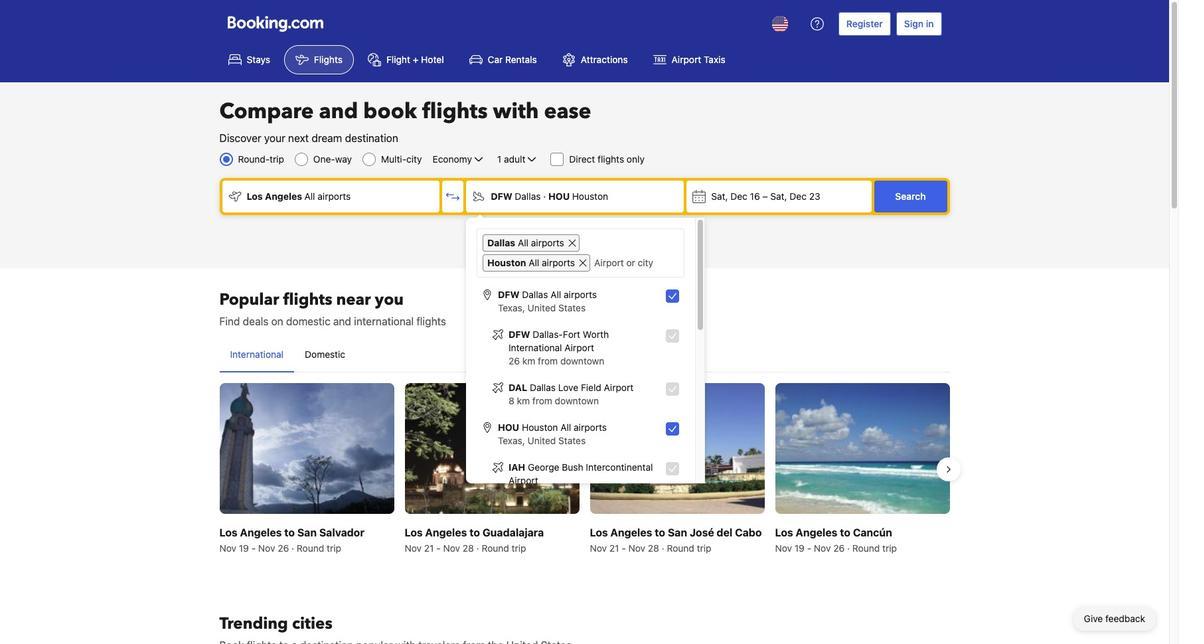 Task type: locate. For each thing, give the bounding box(es) containing it.
international down 'dallas-'
[[509, 342, 562, 353]]

region
[[209, 378, 961, 561]]

round-trip
[[238, 153, 284, 165]]

1 horizontal spatial san
[[668, 527, 687, 539]]

angeles inside los angeles to san salvador nov 19 - nov 26 · round trip
[[240, 527, 282, 539]]

· inside los angeles to san salvador nov 19 - nov 26 · round trip
[[292, 543, 294, 554]]

angeles inside los angeles to guadalajara nov 21 - nov 28 · round trip
[[425, 527, 467, 539]]

states up bush
[[559, 435, 586, 446]]

los angeles to cancún image
[[775, 383, 950, 514]]

3 nov from the left
[[405, 543, 422, 554]]

from down dallas-fort worth international airport
[[538, 355, 558, 367]]

dec
[[731, 191, 748, 202], [790, 191, 807, 202]]

united up george
[[528, 435, 556, 446]]

dallas inside dal dallas love field airport 8 km from downtown
[[530, 382, 556, 393]]

flights
[[422, 97, 488, 126], [598, 153, 624, 165], [283, 289, 332, 311], [417, 315, 446, 327]]

1 vertical spatial km
[[517, 395, 530, 406]]

international
[[509, 342, 562, 353], [230, 349, 284, 360]]

to inside los angeles to san josé del cabo nov 21 - nov 28 · round trip
[[655, 527, 665, 539]]

downtown up field
[[560, 355, 605, 367]]

all down houston all airports
[[551, 289, 561, 300]]

all down dal dallas love field airport 8 km from downtown
[[561, 422, 571, 433]]

1 round from the left
[[297, 543, 324, 554]]

sat, dec 16 – sat, dec 23 button
[[687, 181, 872, 213]]

texas, inside hou houston all airports texas, united states
[[498, 435, 525, 446]]

0 horizontal spatial dec
[[731, 191, 748, 202]]

airports for houston
[[574, 422, 607, 433]]

1 vertical spatial texas,
[[498, 435, 525, 446]]

26 inside los angeles to cancún nov 19 - nov 26 · round trip
[[834, 543, 845, 554]]

2 texas, from the top
[[498, 435, 525, 446]]

united inside hou houston all airports texas, united states
[[528, 435, 556, 446]]

dfw for dfw
[[509, 329, 530, 340]]

- inside los angeles to san josé del cabo nov 21 - nov 28 · round trip
[[622, 543, 626, 554]]

2 to from the left
[[470, 527, 480, 539]]

san inside los angeles to san salvador nov 19 - nov 26 · round trip
[[297, 527, 317, 539]]

next
[[288, 132, 309, 144]]

3 to from the left
[[655, 527, 665, 539]]

sat,
[[711, 191, 728, 202], [771, 191, 787, 202]]

airports for dallas
[[564, 289, 597, 300]]

los inside los angeles to guadalajara nov 21 - nov 28 · round trip
[[405, 527, 423, 539]]

3 - from the left
[[622, 543, 626, 554]]

one-way
[[313, 153, 352, 165]]

san
[[297, 527, 317, 539], [668, 527, 687, 539]]

to inside los angeles to san salvador nov 19 - nov 26 · round trip
[[284, 527, 295, 539]]

adult
[[504, 153, 526, 165]]

los
[[247, 191, 263, 202], [219, 527, 238, 539], [405, 527, 423, 539], [590, 527, 608, 539], [775, 527, 793, 539]]

international
[[354, 315, 414, 327]]

los angeles to guadalajara image
[[405, 383, 579, 514]]

1 vertical spatial united
[[528, 435, 556, 446]]

1 horizontal spatial sat,
[[771, 191, 787, 202]]

0 vertical spatial downtown
[[560, 355, 605, 367]]

- inside los angeles to guadalajara nov 21 - nov 28 · round trip
[[436, 543, 441, 554]]

to
[[284, 527, 295, 539], [470, 527, 480, 539], [655, 527, 665, 539], [840, 527, 851, 539]]

dallas
[[515, 191, 541, 202], [487, 237, 515, 248], [522, 289, 548, 300], [530, 382, 556, 393]]

flights up economy
[[422, 97, 488, 126]]

texas, up 'iah'
[[498, 435, 525, 446]]

19 inside los angeles to san salvador nov 19 - nov 26 · round trip
[[239, 543, 249, 554]]

2 vertical spatial dfw
[[509, 329, 530, 340]]

0 horizontal spatial 19
[[239, 543, 249, 554]]

round
[[297, 543, 324, 554], [482, 543, 509, 554], [667, 543, 695, 554], [853, 543, 880, 554]]

press enter to select airport, and then press spacebar to add another airport element
[[477, 283, 685, 644]]

airport inside dal dallas love field airport 8 km from downtown
[[604, 382, 634, 393]]

booking.com logo image
[[227, 16, 323, 32], [227, 16, 323, 32]]

houston
[[572, 191, 608, 202], [487, 257, 526, 268], [522, 422, 558, 433]]

united inside dfw dallas all airports texas, united states
[[528, 302, 556, 313]]

km up dal
[[523, 355, 535, 367]]

0 horizontal spatial international
[[230, 349, 284, 360]]

houston down dallas all airports
[[487, 257, 526, 268]]

0 vertical spatial and
[[319, 97, 358, 126]]

- inside los angeles to cancún nov 19 - nov 26 · round trip
[[807, 543, 812, 554]]

2 - from the left
[[436, 543, 441, 554]]

dallas down 1 adult dropdown button
[[515, 191, 541, 202]]

0 vertical spatial km
[[523, 355, 535, 367]]

- inside los angeles to san salvador nov 19 - nov 26 · round trip
[[251, 543, 256, 554]]

houston down direct
[[572, 191, 608, 202]]

bush
[[562, 462, 583, 473]]

angeles for los angeles to cancún
[[796, 527, 838, 539]]

hou down the 8
[[498, 422, 519, 433]]

3 round from the left
[[667, 543, 695, 554]]

1
[[497, 153, 502, 165]]

dfw
[[491, 191, 513, 202], [498, 289, 520, 300], [509, 329, 530, 340]]

cabo
[[735, 527, 762, 539]]

dfw down the 1
[[491, 191, 513, 202]]

los angeles to san salvador image
[[219, 383, 394, 514]]

26 inside press enter to select airport, and then press spacebar to add another airport element
[[509, 355, 520, 367]]

your
[[264, 132, 285, 144]]

1 21 from the left
[[424, 543, 434, 554]]

2 19 from the left
[[795, 543, 805, 554]]

cities
[[292, 613, 333, 635]]

states inside hou houston all airports texas, united states
[[559, 435, 586, 446]]

to left the guadalajara
[[470, 527, 480, 539]]

compare and book flights with ease discover your next dream destination
[[219, 97, 592, 144]]

0 horizontal spatial san
[[297, 527, 317, 539]]

1 vertical spatial houston
[[487, 257, 526, 268]]

1 vertical spatial states
[[559, 435, 586, 446]]

26 km from downtown
[[509, 355, 605, 367]]

dec left "16"
[[731, 191, 748, 202]]

2 horizontal spatial 26
[[834, 543, 845, 554]]

1 horizontal spatial 26
[[509, 355, 520, 367]]

international down deals
[[230, 349, 284, 360]]

san left josé
[[668, 527, 687, 539]]

los for los angeles to san josé del cabo
[[590, 527, 608, 539]]

airports inside hou houston all airports texas, united states
[[574, 422, 607, 433]]

all inside hou houston all airports texas, united states
[[561, 422, 571, 433]]

texas, inside dfw dallas all airports texas, united states
[[498, 302, 525, 313]]

texas, down houston all airports
[[498, 302, 525, 313]]

dfw dallas · hou houston
[[491, 191, 608, 202]]

san left salvador
[[297, 527, 317, 539]]

angeles
[[265, 191, 302, 202], [240, 527, 282, 539], [425, 527, 467, 539], [611, 527, 652, 539], [796, 527, 838, 539]]

5 nov from the left
[[590, 543, 607, 554]]

on
[[271, 315, 283, 327]]

guadalajara
[[483, 527, 544, 539]]

28 inside los angeles to san josé del cabo nov 21 - nov 28 · round trip
[[648, 543, 659, 554]]

airport down 'iah'
[[509, 475, 538, 486]]

states up fort
[[559, 302, 586, 313]]

and down near
[[333, 315, 351, 327]]

1 horizontal spatial 21
[[610, 543, 619, 554]]

deals
[[243, 315, 269, 327]]

angeles for los angeles to san josé del cabo
[[611, 527, 652, 539]]

san for josé
[[668, 527, 687, 539]]

0 horizontal spatial hou
[[498, 422, 519, 433]]

popular
[[219, 289, 279, 311]]

salvador
[[319, 527, 365, 539]]

trip down salvador
[[327, 543, 341, 554]]

states inside dfw dallas all airports texas, united states
[[559, 302, 586, 313]]

16
[[750, 191, 760, 202]]

trip inside los angeles to guadalajara nov 21 - nov 28 · round trip
[[512, 543, 526, 554]]

trip down josé
[[697, 543, 712, 554]]

multi-city
[[381, 153, 422, 165]]

angeles for los angeles to guadalajara
[[425, 527, 467, 539]]

los angeles all airports
[[247, 191, 351, 202]]

round inside los angeles to guadalajara nov 21 - nov 28 · round trip
[[482, 543, 509, 554]]

george
[[528, 462, 560, 473]]

hou down direct
[[549, 191, 570, 202]]

1 horizontal spatial 19
[[795, 543, 805, 554]]

airports up houston all airports
[[531, 237, 564, 248]]

· inside los angeles to cancún nov 19 - nov 26 · round trip
[[847, 543, 850, 554]]

to for 21
[[470, 527, 480, 539]]

airport
[[672, 54, 702, 65], [565, 342, 594, 353], [604, 382, 634, 393], [509, 475, 538, 486]]

sign in link
[[896, 12, 942, 36]]

0 vertical spatial texas,
[[498, 302, 525, 313]]

2 28 from the left
[[648, 543, 659, 554]]

only
[[627, 153, 645, 165]]

0 horizontal spatial 26
[[278, 543, 289, 554]]

28
[[463, 543, 474, 554], [648, 543, 659, 554]]

los inside los angeles to san josé del cabo nov 21 - nov 28 · round trip
[[590, 527, 608, 539]]

and
[[319, 97, 358, 126], [333, 315, 351, 327]]

trip down cancún
[[883, 543, 897, 554]]

to for 19
[[840, 527, 851, 539]]

and inside popular flights near you find deals on domestic and international flights
[[333, 315, 351, 327]]

field
[[581, 382, 602, 393]]

1 dec from the left
[[731, 191, 748, 202]]

flights up domestic
[[283, 289, 332, 311]]

airports down one-way in the left of the page
[[318, 191, 351, 202]]

2 round from the left
[[482, 543, 509, 554]]

hou
[[549, 191, 570, 202], [498, 422, 519, 433]]

0 horizontal spatial 28
[[463, 543, 474, 554]]

to left josé
[[655, 527, 665, 539]]

airport right field
[[604, 382, 634, 393]]

dallas right dal
[[530, 382, 556, 393]]

airports
[[318, 191, 351, 202], [531, 237, 564, 248], [542, 257, 575, 268], [564, 289, 597, 300], [574, 422, 607, 433]]

united up 'dallas-'
[[528, 302, 556, 313]]

0 vertical spatial united
[[528, 302, 556, 313]]

0 vertical spatial dfw
[[491, 191, 513, 202]]

1 san from the left
[[297, 527, 317, 539]]

round down the guadalajara
[[482, 543, 509, 554]]

1 horizontal spatial 28
[[648, 543, 659, 554]]

taxis
[[704, 54, 726, 65]]

dfw inside dfw dallas all airports texas, united states
[[498, 289, 520, 300]]

los for los angeles
[[247, 191, 263, 202]]

airports down dallas all airports
[[542, 257, 575, 268]]

trip
[[270, 153, 284, 165], [327, 543, 341, 554], [512, 543, 526, 554], [697, 543, 712, 554], [883, 543, 897, 554]]

1 vertical spatial downtown
[[555, 395, 599, 406]]

dfw left 'dallas-'
[[509, 329, 530, 340]]

dallas up houston all airports
[[487, 237, 515, 248]]

san inside los angeles to san josé del cabo nov 21 - nov 28 · round trip
[[668, 527, 687, 539]]

1 19 from the left
[[239, 543, 249, 554]]

houston up george
[[522, 422, 558, 433]]

1 states from the top
[[559, 302, 586, 313]]

texas, for hou
[[498, 435, 525, 446]]

states
[[559, 302, 586, 313], [559, 435, 586, 446]]

26 inside los angeles to san salvador nov 19 - nov 26 · round trip
[[278, 543, 289, 554]]

0 vertical spatial from
[[538, 355, 558, 367]]

2 san from the left
[[668, 527, 687, 539]]

dfw for dfw dallas all airports texas, united states
[[498, 289, 520, 300]]

domestic button
[[294, 337, 356, 372]]

4 - from the left
[[807, 543, 812, 554]]

1 vertical spatial from
[[532, 395, 552, 406]]

round inside los angeles to cancún nov 19 - nov 26 · round trip
[[853, 543, 880, 554]]

2 sat, from the left
[[771, 191, 787, 202]]

21 inside los angeles to guadalajara nov 21 - nov 28 · round trip
[[424, 543, 434, 554]]

km
[[523, 355, 535, 367], [517, 395, 530, 406]]

1 vertical spatial hou
[[498, 422, 519, 433]]

to for nov
[[284, 527, 295, 539]]

dallas all airports
[[487, 237, 564, 248]]

1 vertical spatial dfw
[[498, 289, 520, 300]]

san for salvador
[[297, 527, 317, 539]]

to inside los angeles to cancún nov 19 - nov 26 · round trip
[[840, 527, 851, 539]]

to for del
[[655, 527, 665, 539]]

dallas inside dfw dallas all airports texas, united states
[[522, 289, 548, 300]]

1 horizontal spatial dec
[[790, 191, 807, 202]]

km inside dal dallas love field airport 8 km from downtown
[[517, 395, 530, 406]]

trip inside los angeles to cancún nov 19 - nov 26 · round trip
[[883, 543, 897, 554]]

to left salvador
[[284, 527, 295, 539]]

0 vertical spatial houston
[[572, 191, 608, 202]]

angeles inside los angeles to cancún nov 19 - nov 26 · round trip
[[796, 527, 838, 539]]

airports inside dfw dallas all airports texas, united states
[[564, 289, 597, 300]]

round down cancún
[[853, 543, 880, 554]]

2 vertical spatial houston
[[522, 422, 558, 433]]

·
[[543, 191, 546, 202], [292, 543, 294, 554], [477, 543, 479, 554], [662, 543, 665, 554], [847, 543, 850, 554]]

dec left 23
[[790, 191, 807, 202]]

flights link
[[284, 45, 354, 74]]

to left cancún
[[840, 527, 851, 539]]

and up dream
[[319, 97, 358, 126]]

sat, left "16"
[[711, 191, 728, 202]]

dallas for dfw dallas all airports texas, united states
[[522, 289, 548, 300]]

tab list
[[219, 337, 950, 373]]

2 united from the top
[[528, 435, 556, 446]]

1 28 from the left
[[463, 543, 474, 554]]

compare
[[219, 97, 314, 126]]

trip down the guadalajara
[[512, 543, 526, 554]]

attractions link
[[551, 45, 639, 74]]

to inside los angeles to guadalajara nov 21 - nov 28 · round trip
[[470, 527, 480, 539]]

1 horizontal spatial international
[[509, 342, 562, 353]]

1 texas, from the top
[[498, 302, 525, 313]]

and inside compare and book flights with ease discover your next dream destination
[[319, 97, 358, 126]]

airports up fort
[[564, 289, 597, 300]]

1 to from the left
[[284, 527, 295, 539]]

states for houston
[[559, 435, 586, 446]]

dfw down houston all airports
[[498, 289, 520, 300]]

round inside los angeles to san josé del cabo nov 21 - nov 28 · round trip
[[667, 543, 695, 554]]

give feedback
[[1084, 613, 1146, 624]]

los inside los angeles to san salvador nov 19 - nov 26 · round trip
[[219, 527, 238, 539]]

2 dec from the left
[[790, 191, 807, 202]]

round down josé
[[667, 543, 695, 554]]

4 round from the left
[[853, 543, 880, 554]]

one-
[[313, 153, 335, 165]]

from right the 8
[[532, 395, 552, 406]]

km right the 8
[[517, 395, 530, 406]]

los inside los angeles to cancún nov 19 - nov 26 · round trip
[[775, 527, 793, 539]]

0 vertical spatial hou
[[549, 191, 570, 202]]

1 united from the top
[[528, 302, 556, 313]]

trip inside los angeles to san salvador nov 19 - nov 26 · round trip
[[327, 543, 341, 554]]

all down one-
[[304, 191, 315, 202]]

houston all airports
[[487, 257, 575, 268]]

2 states from the top
[[559, 435, 586, 446]]

6 nov from the left
[[629, 543, 646, 554]]

downtown down love
[[555, 395, 599, 406]]

4 to from the left
[[840, 527, 851, 539]]

sat, right –
[[771, 191, 787, 202]]

all inside dfw dallas all airports texas, united states
[[551, 289, 561, 300]]

0 horizontal spatial sat,
[[711, 191, 728, 202]]

round down salvador
[[297, 543, 324, 554]]

all up houston all airports
[[518, 237, 529, 248]]

angeles inside los angeles to san josé del cabo nov 21 - nov 28 · round trip
[[611, 527, 652, 539]]

airport down fort
[[565, 342, 594, 353]]

flight + hotel link
[[357, 45, 455, 74]]

0 vertical spatial states
[[559, 302, 586, 313]]

tab list containing international
[[219, 337, 950, 373]]

0 horizontal spatial 21
[[424, 543, 434, 554]]

dallas down houston all airports
[[522, 289, 548, 300]]

airports down dal dallas love field airport 8 km from downtown
[[574, 422, 607, 433]]

1 vertical spatial and
[[333, 315, 351, 327]]

register
[[847, 18, 883, 29]]

trip down your
[[270, 153, 284, 165]]

1 - from the left
[[251, 543, 256, 554]]

2 21 from the left
[[610, 543, 619, 554]]



Task type: describe. For each thing, give the bounding box(es) containing it.
dallas-fort worth international airport
[[509, 329, 609, 353]]

dream
[[312, 132, 342, 144]]

8
[[509, 395, 515, 406]]

dfw for dfw dallas · hou houston
[[491, 191, 513, 202]]

19 inside los angeles to cancún nov 19 - nov 26 · round trip
[[795, 543, 805, 554]]

flight
[[386, 54, 410, 65]]

you
[[375, 289, 404, 311]]

2 nov from the left
[[258, 543, 275, 554]]

all for angeles
[[304, 191, 315, 202]]

international inside dallas-fort worth international airport
[[509, 342, 562, 353]]

los for los angeles to san salvador
[[219, 527, 238, 539]]

destination
[[345, 132, 398, 144]]

near
[[336, 289, 371, 311]]

in
[[926, 18, 934, 29]]

· inside los angeles to san josé del cabo nov 21 - nov 28 · round trip
[[662, 543, 665, 554]]

1 adult
[[497, 153, 526, 165]]

los for los angeles to guadalajara
[[405, 527, 423, 539]]

1 sat, from the left
[[711, 191, 728, 202]]

hou houston all airports texas, united states
[[498, 422, 607, 446]]

airports for angeles
[[318, 191, 351, 202]]

airport inside the george bush intercontinental airport
[[509, 475, 538, 486]]

los angeles to san salvador nov 19 - nov 26 · round trip
[[219, 527, 365, 554]]

–
[[763, 191, 768, 202]]

los angeles to san josé del cabo nov 21 - nov 28 · round trip
[[590, 527, 762, 554]]

search button
[[874, 181, 947, 213]]

direct
[[569, 153, 595, 165]]

rentals
[[505, 54, 537, 65]]

city
[[407, 153, 422, 165]]

love
[[558, 382, 579, 393]]

register link
[[839, 12, 891, 36]]

give feedback button
[[1074, 607, 1156, 631]]

airport left taxis
[[672, 54, 702, 65]]

flights inside compare and book flights with ease discover your next dream destination
[[422, 97, 488, 126]]

flight + hotel
[[386, 54, 444, 65]]

sign in
[[904, 18, 934, 29]]

cancún
[[853, 527, 892, 539]]

1 nov from the left
[[219, 543, 236, 554]]

· inside los angeles to guadalajara nov 21 - nov 28 · round trip
[[477, 543, 479, 554]]

los angeles to cancún nov 19 - nov 26 · round trip
[[775, 527, 897, 554]]

region containing los angeles to san salvador
[[209, 378, 961, 561]]

all for dallas
[[551, 289, 561, 300]]

round-
[[238, 153, 270, 165]]

airport taxis link
[[642, 45, 737, 74]]

feedback
[[1106, 613, 1146, 624]]

give
[[1084, 613, 1103, 624]]

28 inside los angeles to guadalajara nov 21 - nov 28 · round trip
[[463, 543, 474, 554]]

texas, for dfw
[[498, 302, 525, 313]]

angeles for los angeles to san salvador
[[240, 527, 282, 539]]

worth
[[583, 329, 609, 340]]

dallas-
[[533, 329, 563, 340]]

downtown inside dal dallas love field airport 8 km from downtown
[[555, 395, 599, 406]]

fort
[[563, 329, 581, 340]]

houston inside hou houston all airports texas, united states
[[522, 422, 558, 433]]

car rentals link
[[458, 45, 548, 74]]

intercontinental
[[586, 462, 653, 473]]

economy
[[433, 153, 472, 165]]

attractions
[[581, 54, 628, 65]]

multi-
[[381, 153, 407, 165]]

domestic
[[305, 349, 345, 360]]

dfw dallas all airports texas, united states
[[498, 289, 597, 313]]

states for dallas
[[559, 302, 586, 313]]

7 nov from the left
[[775, 543, 792, 554]]

del
[[717, 527, 733, 539]]

trending
[[219, 613, 288, 635]]

from inside dal dallas love field airport 8 km from downtown
[[532, 395, 552, 406]]

hou inside hou houston all airports texas, united states
[[498, 422, 519, 433]]

sign
[[904, 18, 924, 29]]

josé
[[690, 527, 714, 539]]

Airport or city text field
[[593, 254, 679, 272]]

domestic
[[286, 315, 331, 327]]

car rentals
[[488, 54, 537, 65]]

dal
[[509, 382, 527, 393]]

hotel
[[421, 54, 444, 65]]

international inside button
[[230, 349, 284, 360]]

1 adult button
[[496, 151, 540, 167]]

4 nov from the left
[[443, 543, 460, 554]]

popular flights near you find deals on domestic and international flights
[[219, 289, 446, 327]]

direct flights only
[[569, 153, 645, 165]]

search
[[895, 191, 926, 202]]

george bush intercontinental airport
[[509, 462, 653, 486]]

flights right international on the left of the page
[[417, 315, 446, 327]]

united for dallas
[[528, 302, 556, 313]]

car
[[488, 54, 503, 65]]

21 inside los angeles to san josé del cabo nov 21 - nov 28 · round trip
[[610, 543, 619, 554]]

iah
[[509, 462, 525, 473]]

los for los angeles to cancún
[[775, 527, 793, 539]]

airport inside dallas-fort worth international airport
[[565, 342, 594, 353]]

way
[[335, 153, 352, 165]]

23
[[809, 191, 821, 202]]

dallas for dfw dallas · hou houston
[[515, 191, 541, 202]]

united for houston
[[528, 435, 556, 446]]

flights
[[314, 54, 343, 65]]

sat, dec 16 – sat, dec 23
[[711, 191, 821, 202]]

all for houston
[[561, 422, 571, 433]]

trip inside los angeles to san josé del cabo nov 21 - nov 28 · round trip
[[697, 543, 712, 554]]

1 horizontal spatial hou
[[549, 191, 570, 202]]

find
[[219, 315, 240, 327]]

stays link
[[217, 45, 282, 74]]

+
[[413, 54, 419, 65]]

dallas for dal dallas love field airport 8 km from downtown
[[530, 382, 556, 393]]

book
[[363, 97, 417, 126]]

airport taxis
[[672, 54, 726, 65]]

8 nov from the left
[[814, 543, 831, 554]]

los angeles to guadalajara nov 21 - nov 28 · round trip
[[405, 527, 544, 554]]

los angeles to san josé del cabo image
[[590, 383, 765, 514]]

stays
[[247, 54, 270, 65]]

all down dallas all airports
[[529, 257, 539, 268]]

round inside los angeles to san salvador nov 19 - nov 26 · round trip
[[297, 543, 324, 554]]

ease
[[544, 97, 592, 126]]

trending cities
[[219, 613, 333, 635]]

flights left only
[[598, 153, 624, 165]]

discover
[[219, 132, 261, 144]]

angeles for los angeles
[[265, 191, 302, 202]]



Task type: vqa. For each thing, say whether or not it's contained in the screenshot.
San
yes



